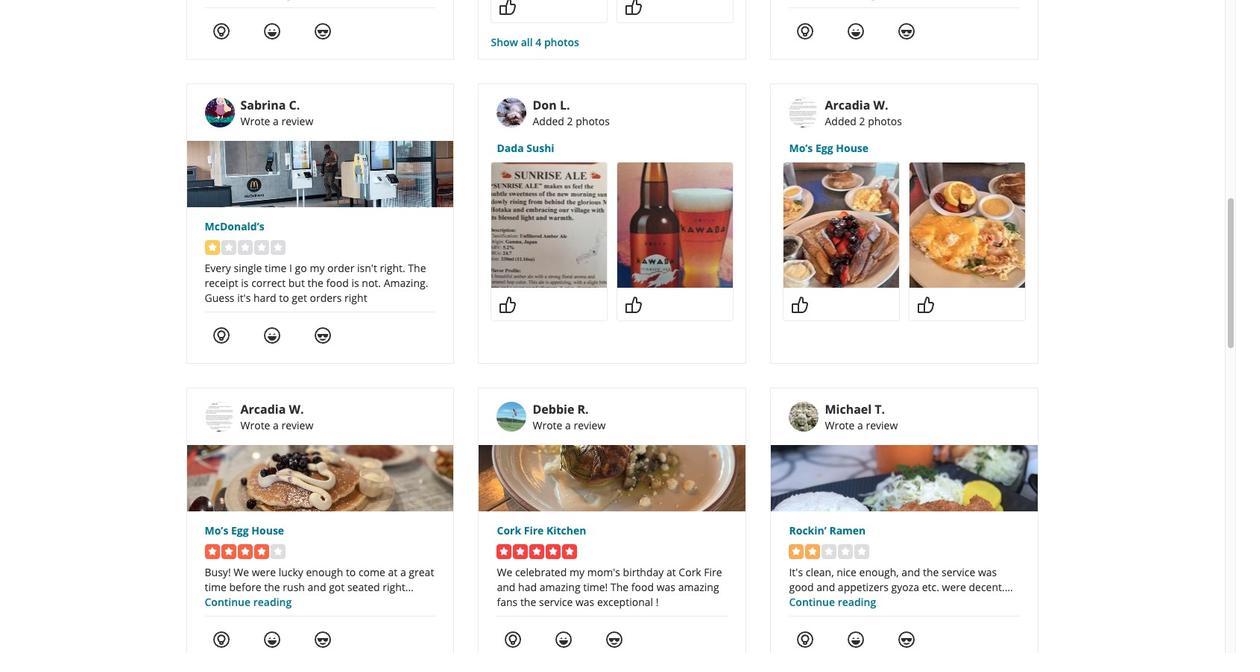 Task type: describe. For each thing, give the bounding box(es) containing it.
at
[[667, 565, 676, 579]]

cork inside "link"
[[497, 524, 521, 538]]

my inside we celebrated my mom's birthday at cork fire and had amazing time! the food was amazing fans the service was exceptional !
[[570, 565, 585, 579]]

2 horizontal spatial 24 funny v2 image
[[848, 22, 865, 40]]

24 cool v2 image for 24 useful v2 image to the right
[[898, 22, 916, 40]]

order
[[327, 261, 355, 275]]

rockin'
[[789, 524, 827, 538]]

a for sabrina
[[273, 114, 279, 128]]

orders
[[310, 291, 342, 305]]

mcdonald's
[[205, 219, 265, 233]]

added for arcadia
[[825, 114, 857, 128]]

photo of michael t. image
[[789, 402, 819, 432]]

wrote for debbie r.
[[533, 418, 563, 433]]

the inside we celebrated my mom's birthday at cork fire and had amazing time! the food was amazing fans the service was exceptional !
[[521, 595, 536, 609]]

0 horizontal spatial mo's egg house link
[[205, 524, 436, 538]]

show all 4 photos
[[491, 35, 579, 49]]

don l. added 2 photos
[[533, 97, 610, 128]]

sabrina c. wrote a review
[[241, 97, 314, 128]]

arcadia w. link for arcadia w. added 2 photos
[[825, 97, 889, 113]]

amazing.
[[384, 276, 428, 290]]

continue reading button for arcadia w.
[[205, 595, 292, 609]]

1 horizontal spatial 24 funny v2 image
[[555, 631, 573, 649]]

arcadia w. added 2 photos
[[825, 97, 902, 128]]

house for the left the mo's egg house link
[[252, 524, 284, 538]]

show all 4 photos button
[[491, 35, 579, 50]]

michael t. wrote a review
[[825, 401, 898, 433]]

wrote for sabrina c.
[[241, 114, 270, 128]]

had
[[518, 580, 537, 594]]

a for arcadia
[[273, 418, 279, 433]]

l.
[[560, 97, 570, 113]]

every
[[205, 261, 231, 275]]

1 vertical spatial mo's egg house
[[205, 524, 284, 538]]

continue for arcadia
[[205, 595, 251, 609]]

service
[[539, 595, 573, 609]]

0 vertical spatial mo's egg house link
[[789, 141, 1021, 156]]

like feed item image for fourth open photo lightbox
[[918, 296, 936, 314]]

mo's for the left the mo's egg house link
[[205, 524, 228, 538]]

24 funny v2 image for michael
[[848, 631, 865, 649]]

review for w.
[[282, 418, 314, 433]]

right
[[345, 291, 367, 305]]

mo's for the top the mo's egg house link
[[789, 141, 813, 155]]

go
[[295, 261, 307, 275]]

review for r.
[[574, 418, 606, 433]]

food inside we celebrated my mom's birthday at cork fire and had amazing time! the food was amazing fans the service was exceptional !
[[632, 580, 654, 594]]

24 useful v2 image for arcadia w.
[[212, 631, 230, 649]]

photos for don
[[576, 114, 610, 128]]

dada sushi link
[[497, 141, 728, 156]]

2 star rating image
[[789, 544, 870, 559]]

guess
[[205, 291, 235, 305]]

2 for l.
[[567, 114, 573, 128]]

photo of don l. image
[[497, 98, 527, 128]]

the inside we celebrated my mom's birthday at cork fire and had amazing time! the food was amazing fans the service was exceptional !
[[611, 580, 629, 594]]

exceptional
[[597, 595, 653, 609]]

single
[[234, 261, 262, 275]]

w. for arcadia w. wrote a review
[[289, 401, 304, 418]]

rockin' ramen link
[[789, 524, 1021, 538]]

3 open photo lightbox image from the left
[[784, 163, 900, 288]]

but
[[288, 276, 305, 290]]

get
[[292, 291, 307, 305]]

1 is from the left
[[241, 276, 249, 290]]

24 funny v2 image for sabrina
[[263, 327, 281, 344]]

and
[[497, 580, 516, 594]]

24 cool v2 image for michael t.
[[898, 631, 916, 649]]

a for michael
[[858, 418, 864, 433]]

2 horizontal spatial 24 useful v2 image
[[797, 22, 815, 40]]

24 useful v2 image for michael t.
[[797, 631, 815, 649]]

photo of arcadia w. image for arcadia w. wrote a review
[[205, 402, 235, 432]]

fire inside we celebrated my mom's birthday at cork fire and had amazing time! the food was amazing fans the service was exceptional !
[[704, 565, 722, 579]]

photo of sabrina c. image
[[205, 98, 235, 128]]

food inside every single time i go my order isn't right.  the receipt is correct but the food is not.   amazing. guess it's hard to get orders right
[[326, 276, 349, 290]]

egg for the top the mo's egg house link
[[816, 141, 834, 155]]

time
[[265, 261, 287, 275]]

all
[[521, 35, 533, 49]]

4
[[536, 35, 542, 49]]

t.
[[875, 401, 885, 418]]

4 open photo lightbox image from the left
[[910, 163, 1026, 288]]

arcadia w. wrote a review
[[241, 401, 314, 433]]

cork inside we celebrated my mom's birthday at cork fire and had amazing time! the food was amazing fans the service was exceptional !
[[679, 565, 702, 579]]

my inside every single time i go my order isn't right.  the receipt is correct but the food is not.   amazing. guess it's hard to get orders right
[[310, 261, 325, 275]]

r.
[[578, 401, 589, 418]]

reading for michael
[[838, 595, 876, 609]]

w. for arcadia w. added 2 photos
[[874, 97, 889, 113]]

arcadia for arcadia w. wrote a review
[[241, 401, 286, 418]]

birthday
[[623, 565, 664, 579]]

like feed item image for fourth open photo lightbox from right
[[499, 296, 517, 314]]

24 cool v2 image for 24 useful v2 image associated with arcadia w.
[[314, 631, 332, 649]]

arcadia for arcadia w. added 2 photos
[[825, 97, 871, 113]]

ramen
[[830, 524, 866, 538]]

reading for arcadia
[[253, 595, 292, 609]]

we celebrated my mom's birthday at cork fire and had amazing time! the food was amazing fans the service was exceptional !
[[497, 565, 722, 609]]

right.
[[380, 261, 406, 275]]

debbie
[[533, 401, 575, 418]]

2 amazing from the left
[[678, 580, 719, 594]]

wrote for michael t.
[[825, 418, 855, 433]]

every single time i go my order isn't right.  the receipt is correct but the food is not.   amazing. guess it's hard to get orders right
[[205, 261, 428, 305]]



Task type: locate. For each thing, give the bounding box(es) containing it.
1 reading from the left
[[253, 595, 292, 609]]

food down order
[[326, 276, 349, 290]]

1 vertical spatial mo's
[[205, 524, 228, 538]]

fire right at
[[704, 565, 722, 579]]

the
[[408, 261, 426, 275], [611, 580, 629, 594]]

house up 4 star rating image
[[252, 524, 284, 538]]

continue reading button down 2 star rating image
[[789, 595, 876, 609]]

2 horizontal spatial like feed item image
[[792, 296, 810, 314]]

house down the arcadia w. added 2 photos at the top
[[836, 141, 869, 155]]

0 horizontal spatial my
[[310, 261, 325, 275]]

mcdonald's link
[[205, 219, 436, 234]]

a for debbie
[[565, 418, 571, 433]]

24 funny v2 image
[[263, 22, 281, 40], [848, 22, 865, 40], [555, 631, 573, 649]]

1 vertical spatial the
[[611, 580, 629, 594]]

0 vertical spatial the
[[408, 261, 426, 275]]

photos inside don l. added 2 photos
[[576, 114, 610, 128]]

2 open photo lightbox image from the left
[[618, 163, 733, 288]]

not.
[[362, 276, 381, 290]]

1 vertical spatial cork
[[679, 565, 702, 579]]

0 vertical spatial photo of arcadia w. image
[[789, 98, 819, 128]]

1 horizontal spatial the
[[521, 595, 536, 609]]

wrote inside michael t. wrote a review
[[825, 418, 855, 433]]

0 horizontal spatial amazing
[[540, 580, 581, 594]]

1 vertical spatial arcadia w. link
[[241, 401, 304, 418]]

0 horizontal spatial like feed item image
[[499, 0, 517, 16]]

24 cool v2 image for sabrina c.
[[314, 327, 332, 344]]

reading down 2 star rating image
[[838, 595, 876, 609]]

1 horizontal spatial like feed item image
[[625, 0, 643, 16]]

don l. link
[[533, 97, 570, 113]]

continue reading button for michael t.
[[789, 595, 876, 609]]

the up orders
[[308, 276, 324, 290]]

1 horizontal spatial added
[[825, 114, 857, 128]]

mom's
[[587, 565, 620, 579]]

photo of arcadia w. image left the arcadia w. added 2 photos at the top
[[789, 98, 819, 128]]

photo of debbie r. image
[[497, 402, 527, 432]]

mo's egg house
[[789, 141, 869, 155], [205, 524, 284, 538]]

like feed item image for 2nd open photo lightbox from right
[[792, 296, 810, 314]]

1 continue reading button from the left
[[205, 595, 292, 609]]

added for don
[[533, 114, 565, 128]]

0 vertical spatial food
[[326, 276, 349, 290]]

c.
[[289, 97, 300, 113]]

2
[[567, 114, 573, 128], [860, 114, 866, 128]]

1 vertical spatial was
[[576, 595, 595, 609]]

photo of arcadia w. image left arcadia w. wrote a review
[[205, 402, 235, 432]]

1 vertical spatial the
[[521, 595, 536, 609]]

1 vertical spatial 24 cool v2 image
[[898, 631, 916, 649]]

show
[[491, 35, 518, 49]]

arcadia
[[825, 97, 871, 113], [241, 401, 286, 418]]

2 continue reading from the left
[[789, 595, 876, 609]]

the up amazing.
[[408, 261, 426, 275]]

the inside every single time i go my order isn't right.  the receipt is correct but the food is not.   amazing. guess it's hard to get orders right
[[308, 276, 324, 290]]

photos for arcadia
[[868, 114, 902, 128]]

sabrina c. link
[[241, 97, 300, 113]]

added inside the arcadia w. added 2 photos
[[825, 114, 857, 128]]

arcadia inside arcadia w. wrote a review
[[241, 401, 286, 418]]

amazing
[[540, 580, 581, 594], [678, 580, 719, 594]]

1 continue from the left
[[205, 595, 251, 609]]

1 horizontal spatial 24 useful v2 image
[[505, 631, 522, 649]]

w. inside arcadia w. wrote a review
[[289, 401, 304, 418]]

was down time!
[[576, 595, 595, 609]]

cork fire kitchen
[[497, 524, 587, 538]]

reading down 4 star rating image
[[253, 595, 292, 609]]

0 horizontal spatial food
[[326, 276, 349, 290]]

arcadia w. link
[[825, 97, 889, 113], [241, 401, 304, 418]]

1 horizontal spatial mo's egg house
[[789, 141, 869, 155]]

a inside michael t. wrote a review
[[858, 418, 864, 433]]

was
[[657, 580, 676, 594], [576, 595, 595, 609]]

food
[[326, 276, 349, 290], [632, 580, 654, 594]]

0 vertical spatial 24 cool v2 image
[[314, 327, 332, 344]]

0 vertical spatial was
[[657, 580, 676, 594]]

a inside arcadia w. wrote a review
[[273, 418, 279, 433]]

a inside debbie r. wrote a review
[[565, 418, 571, 433]]

continue reading
[[205, 595, 292, 609], [789, 595, 876, 609]]

fire inside cork fire kitchen "link"
[[524, 524, 544, 538]]

arcadia w. link for arcadia w. wrote a review
[[241, 401, 304, 418]]

is up it's
[[241, 276, 249, 290]]

1 vertical spatial food
[[632, 580, 654, 594]]

1 horizontal spatial 24 cool v2 image
[[898, 631, 916, 649]]

continue
[[205, 595, 251, 609], [789, 595, 835, 609]]

1 horizontal spatial my
[[570, 565, 585, 579]]

1 horizontal spatial fire
[[704, 565, 722, 579]]

0 horizontal spatial 24 useful v2 image
[[212, 631, 230, 649]]

!
[[656, 595, 659, 609]]

1 horizontal spatial like feed item image
[[625, 296, 643, 314]]

0 horizontal spatial added
[[533, 114, 565, 128]]

i
[[289, 261, 292, 275]]

sushi
[[527, 141, 555, 155]]

0 vertical spatial my
[[310, 261, 325, 275]]

2 inside the arcadia w. added 2 photos
[[860, 114, 866, 128]]

1 continue reading from the left
[[205, 595, 292, 609]]

hard
[[254, 291, 276, 305]]

photos
[[544, 35, 579, 49], [576, 114, 610, 128], [868, 114, 902, 128]]

24 cool v2 image for top 24 useful v2 icon
[[314, 22, 332, 40]]

1 horizontal spatial egg
[[816, 141, 834, 155]]

0 horizontal spatial fire
[[524, 524, 544, 538]]

0 horizontal spatial is
[[241, 276, 249, 290]]

continue reading down 4 star rating image
[[205, 595, 292, 609]]

0 vertical spatial the
[[308, 276, 324, 290]]

0 horizontal spatial like feed item image
[[499, 296, 517, 314]]

wrote
[[241, 114, 270, 128], [241, 418, 270, 433], [533, 418, 563, 433], [825, 418, 855, 433]]

wrote for arcadia w.
[[241, 418, 270, 433]]

1 horizontal spatial reading
[[838, 595, 876, 609]]

mo's
[[789, 141, 813, 155], [205, 524, 228, 538]]

24 useful v2 image for sabrina c.
[[212, 327, 230, 344]]

photos inside dropdown button
[[544, 35, 579, 49]]

1 horizontal spatial amazing
[[678, 580, 719, 594]]

1 vertical spatial egg
[[231, 524, 249, 538]]

the
[[308, 276, 324, 290], [521, 595, 536, 609]]

time!
[[583, 580, 608, 594]]

review inside michael t. wrote a review
[[866, 418, 898, 433]]

0 horizontal spatial the
[[408, 261, 426, 275]]

1 amazing from the left
[[540, 580, 581, 594]]

continue down 2 star rating image
[[789, 595, 835, 609]]

1 open photo lightbox image from the left
[[492, 163, 607, 288]]

continue for michael
[[789, 595, 835, 609]]

my up time!
[[570, 565, 585, 579]]

1 2 from the left
[[567, 114, 573, 128]]

continue reading button
[[205, 595, 292, 609], [789, 595, 876, 609]]

2 added from the left
[[825, 114, 857, 128]]

open photo lightbox image
[[492, 163, 607, 288], [618, 163, 733, 288], [784, 163, 900, 288], [910, 163, 1026, 288]]

is
[[241, 276, 249, 290], [352, 276, 359, 290]]

1 vertical spatial arcadia
[[241, 401, 286, 418]]

1 horizontal spatial was
[[657, 580, 676, 594]]

w.
[[874, 97, 889, 113], [289, 401, 304, 418]]

1 vertical spatial my
[[570, 565, 585, 579]]

don
[[533, 97, 557, 113]]

wrote inside sabrina c. wrote a review
[[241, 114, 270, 128]]

24 funny v2 image for arcadia
[[263, 631, 281, 649]]

0 horizontal spatial w.
[[289, 401, 304, 418]]

0 horizontal spatial continue reading button
[[205, 595, 292, 609]]

to
[[279, 291, 289, 305]]

0 vertical spatial 24 useful v2 image
[[212, 22, 230, 40]]

1 horizontal spatial the
[[611, 580, 629, 594]]

house for the top the mo's egg house link
[[836, 141, 869, 155]]

continue reading button down 4 star rating image
[[205, 595, 292, 609]]

kitchen
[[547, 524, 587, 538]]

rockin' ramen
[[789, 524, 866, 538]]

1 horizontal spatial 2
[[860, 114, 866, 128]]

continue reading for arcadia
[[205, 595, 292, 609]]

review
[[282, 114, 314, 128], [282, 418, 314, 433], [574, 418, 606, 433], [866, 418, 898, 433]]

review inside debbie r. wrote a review
[[574, 418, 606, 433]]

0 vertical spatial cork
[[497, 524, 521, 538]]

2 continue reading button from the left
[[789, 595, 876, 609]]

egg down the arcadia w. added 2 photos at the top
[[816, 141, 834, 155]]

1 vertical spatial 24 useful v2 image
[[212, 327, 230, 344]]

food down birthday
[[632, 580, 654, 594]]

1 vertical spatial w.
[[289, 401, 304, 418]]

cork
[[497, 524, 521, 538], [679, 565, 702, 579]]

24 useful v2 image for debbie r.
[[505, 631, 522, 649]]

w. inside the arcadia w. added 2 photos
[[874, 97, 889, 113]]

2 for w.
[[860, 114, 866, 128]]

0 vertical spatial egg
[[816, 141, 834, 155]]

the down the had
[[521, 595, 536, 609]]

1 horizontal spatial is
[[352, 276, 359, 290]]

0 vertical spatial arcadia
[[825, 97, 871, 113]]

5 star rating image
[[497, 544, 578, 559]]

mo's egg house down the arcadia w. added 2 photos at the top
[[789, 141, 869, 155]]

a inside sabrina c. wrote a review
[[273, 114, 279, 128]]

is up right
[[352, 276, 359, 290]]

the inside every single time i go my order isn't right.  the receipt is correct but the food is not.   amazing. guess it's hard to get orders right
[[408, 261, 426, 275]]

fans
[[497, 595, 518, 609]]

0 vertical spatial mo's egg house
[[789, 141, 869, 155]]

cork up the 5 star rating image
[[497, 524, 521, 538]]

like feed item image
[[499, 0, 517, 16], [625, 296, 643, 314], [792, 296, 810, 314]]

egg up 4 star rating image
[[231, 524, 249, 538]]

0 horizontal spatial mo's
[[205, 524, 228, 538]]

1 added from the left
[[533, 114, 565, 128]]

1 horizontal spatial cork
[[679, 565, 702, 579]]

1 horizontal spatial house
[[836, 141, 869, 155]]

1 horizontal spatial food
[[632, 580, 654, 594]]

0 horizontal spatial arcadia w. link
[[241, 401, 304, 418]]

fire up the 5 star rating image
[[524, 524, 544, 538]]

24 useful v2 image
[[212, 22, 230, 40], [212, 327, 230, 344], [797, 631, 815, 649]]

mo's egg house link
[[789, 141, 1021, 156], [205, 524, 436, 538]]

review for t.
[[866, 418, 898, 433]]

0 horizontal spatial 24 funny v2 image
[[263, 22, 281, 40]]

review inside arcadia w. wrote a review
[[282, 418, 314, 433]]

2 reading from the left
[[838, 595, 876, 609]]

photo of arcadia w. image for arcadia w. added 2 photos
[[789, 98, 819, 128]]

was down at
[[657, 580, 676, 594]]

0 horizontal spatial was
[[576, 595, 595, 609]]

my right go
[[310, 261, 325, 275]]

0 vertical spatial arcadia w. link
[[825, 97, 889, 113]]

24 cool v2 image
[[314, 327, 332, 344], [898, 631, 916, 649]]

michael t. link
[[825, 401, 885, 418]]

wrote inside arcadia w. wrote a review
[[241, 418, 270, 433]]

1 vertical spatial fire
[[704, 565, 722, 579]]

celebrated
[[515, 565, 567, 579]]

fire
[[524, 524, 544, 538], [704, 565, 722, 579]]

0 vertical spatial w.
[[874, 97, 889, 113]]

michael
[[825, 401, 872, 418]]

24 cool v2 image
[[314, 22, 332, 40], [898, 22, 916, 40], [314, 631, 332, 649], [606, 631, 624, 649]]

my
[[310, 261, 325, 275], [570, 565, 585, 579]]

0 horizontal spatial 2
[[567, 114, 573, 128]]

review for c.
[[282, 114, 314, 128]]

review inside sabrina c. wrote a review
[[282, 114, 314, 128]]

24 cool v2 image for 24 useful v2 image corresponding to debbie r.
[[606, 631, 624, 649]]

arcadia inside the arcadia w. added 2 photos
[[825, 97, 871, 113]]

reading
[[253, 595, 292, 609], [838, 595, 876, 609]]

continue reading down 2 star rating image
[[789, 595, 876, 609]]

4 star rating image
[[205, 544, 285, 559]]

0 vertical spatial fire
[[524, 524, 544, 538]]

0 horizontal spatial reading
[[253, 595, 292, 609]]

a
[[273, 114, 279, 128], [273, 418, 279, 433], [565, 418, 571, 433], [858, 418, 864, 433]]

1 horizontal spatial mo's egg house link
[[789, 141, 1021, 156]]

2 continue from the left
[[789, 595, 835, 609]]

0 vertical spatial house
[[836, 141, 869, 155]]

2 inside don l. added 2 photos
[[567, 114, 573, 128]]

0 horizontal spatial 24 cool v2 image
[[314, 327, 332, 344]]

it's
[[237, 291, 251, 305]]

photo of arcadia w. image
[[789, 98, 819, 128], [205, 402, 235, 432]]

1 horizontal spatial arcadia w. link
[[825, 97, 889, 113]]

isn't
[[357, 261, 377, 275]]

1 vertical spatial photo of arcadia w. image
[[205, 402, 235, 432]]

24 funny v2 image
[[263, 327, 281, 344], [263, 631, 281, 649], [848, 631, 865, 649]]

1 horizontal spatial mo's
[[789, 141, 813, 155]]

we
[[497, 565, 513, 579]]

cork right at
[[679, 565, 702, 579]]

2 is from the left
[[352, 276, 359, 290]]

dada
[[497, 141, 524, 155]]

2 2 from the left
[[860, 114, 866, 128]]

0 horizontal spatial continue reading
[[205, 595, 292, 609]]

0 horizontal spatial cork
[[497, 524, 521, 538]]

0 horizontal spatial the
[[308, 276, 324, 290]]

debbie r. link
[[533, 401, 589, 418]]

like feed item image for third open photo lightbox from the right
[[625, 296, 643, 314]]

0 horizontal spatial mo's egg house
[[205, 524, 284, 538]]

0 horizontal spatial house
[[252, 524, 284, 538]]

photos inside the arcadia w. added 2 photos
[[868, 114, 902, 128]]

correct
[[251, 276, 286, 290]]

24 useful v2 image
[[797, 22, 815, 40], [212, 631, 230, 649], [505, 631, 522, 649]]

added inside don l. added 2 photos
[[533, 114, 565, 128]]

1 horizontal spatial w.
[[874, 97, 889, 113]]

1 star rating image
[[205, 240, 285, 255]]

cork fire kitchen link
[[497, 524, 728, 538]]

continue down 4 star rating image
[[205, 595, 251, 609]]

egg
[[816, 141, 834, 155], [231, 524, 249, 538]]

wrote inside debbie r. wrote a review
[[533, 418, 563, 433]]

1 horizontal spatial continue
[[789, 595, 835, 609]]

2 horizontal spatial like feed item image
[[918, 296, 936, 314]]

house
[[836, 141, 869, 155], [252, 524, 284, 538]]

1 vertical spatial house
[[252, 524, 284, 538]]

mo's egg house up 4 star rating image
[[205, 524, 284, 538]]

0 horizontal spatial egg
[[231, 524, 249, 538]]

debbie r. wrote a review
[[533, 401, 606, 433]]

1 horizontal spatial photo of arcadia w. image
[[789, 98, 819, 128]]

1 horizontal spatial arcadia
[[825, 97, 871, 113]]

added
[[533, 114, 565, 128], [825, 114, 857, 128]]

like feed item image
[[625, 0, 643, 16], [499, 296, 517, 314], [918, 296, 936, 314]]

0 vertical spatial mo's
[[789, 141, 813, 155]]

1 horizontal spatial continue reading
[[789, 595, 876, 609]]

the up exceptional
[[611, 580, 629, 594]]

1 vertical spatial mo's egg house link
[[205, 524, 436, 538]]

egg for the left the mo's egg house link
[[231, 524, 249, 538]]

receipt
[[205, 276, 238, 290]]

1 horizontal spatial continue reading button
[[789, 595, 876, 609]]

0 horizontal spatial photo of arcadia w. image
[[205, 402, 235, 432]]

2 vertical spatial 24 useful v2 image
[[797, 631, 815, 649]]

continue reading for michael
[[789, 595, 876, 609]]

0 horizontal spatial continue
[[205, 595, 251, 609]]

dada sushi
[[497, 141, 555, 155]]

0 horizontal spatial arcadia
[[241, 401, 286, 418]]

sabrina
[[241, 97, 286, 113]]



Task type: vqa. For each thing, say whether or not it's contained in the screenshot.
W.
yes



